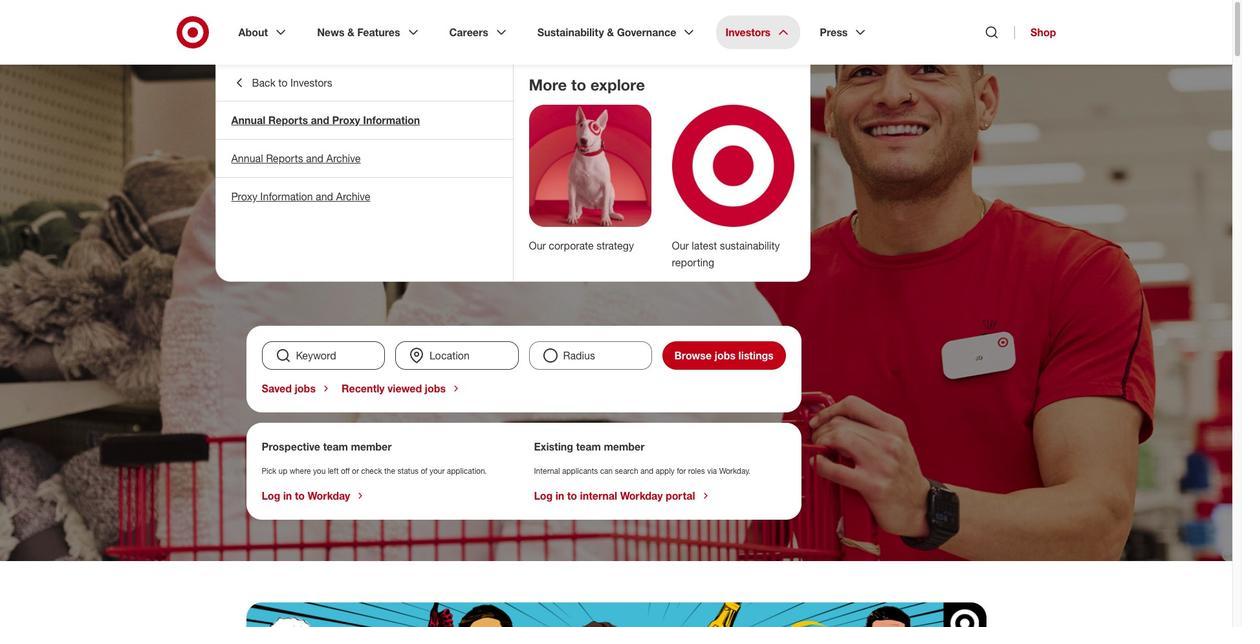 Task type: locate. For each thing, give the bounding box(es) containing it.
annual reports and archive link
[[216, 140, 513, 177]]

you down "annual reports and archive"
[[246, 184, 335, 248]]

team
[[323, 441, 348, 454], [576, 441, 601, 454]]

& right news
[[348, 26, 355, 39]]

portal
[[666, 490, 695, 503]]

saved
[[262, 382, 292, 395]]

jobs inside button
[[715, 349, 736, 362]]

1 team from the left
[[323, 441, 348, 454]]

careers for careers work somewhere you love.
[[246, 106, 305, 126]]

you inside careers work somewhere you love.
[[246, 184, 335, 248]]

reports down back to investors
[[268, 114, 308, 127]]

log in to internal workday portal link
[[534, 490, 711, 503]]

investors inside button
[[291, 76, 332, 89]]

workday down "left"
[[308, 490, 350, 503]]

in down up
[[283, 490, 292, 503]]

Browse jobs listings search field
[[257, 342, 791, 370]]

annual reports and proxy information
[[231, 114, 420, 127]]

information down "annual reports and archive"
[[260, 190, 313, 203]]

0 vertical spatial information
[[363, 114, 420, 127]]

1 horizontal spatial team
[[576, 441, 601, 454]]

reports up proxy information and archive
[[266, 152, 303, 165]]

target bullseye logo image
[[672, 105, 794, 227]]

your
[[430, 467, 445, 476]]

our up reporting
[[672, 239, 689, 252]]

1 log from the left
[[262, 490, 280, 503]]

1 & from the left
[[348, 26, 355, 39]]

pick
[[262, 467, 277, 476]]

strategy
[[597, 239, 634, 252]]

archive for annual reports and archive
[[327, 152, 361, 165]]

the
[[384, 467, 395, 476]]

member for prospective team member
[[351, 441, 392, 454]]

internal applicants can search and apply for roles via workday.
[[534, 467, 751, 476]]

1 in from the left
[[283, 490, 292, 503]]

1 vertical spatial archive
[[336, 190, 371, 203]]

about
[[238, 26, 268, 39]]

0 vertical spatial reports
[[268, 114, 308, 127]]

to right back
[[278, 76, 288, 89]]

1 horizontal spatial member
[[604, 441, 645, 454]]

off
[[341, 467, 350, 476]]

careers link
[[440, 16, 518, 49]]

member up check
[[351, 441, 392, 454]]

target's mascot bullseye in front of red background image
[[529, 105, 651, 227]]

work
[[246, 127, 373, 191]]

news & features
[[317, 26, 400, 39]]

workday
[[308, 490, 350, 503], [620, 490, 663, 503]]

0 horizontal spatial workday
[[308, 490, 350, 503]]

our left corporate
[[529, 239, 546, 252]]

0 vertical spatial you
[[246, 184, 335, 248]]

roles
[[688, 467, 705, 476]]

archive
[[327, 152, 361, 165], [336, 190, 371, 203]]

archive down annual reports and proxy information
[[327, 152, 361, 165]]

1 vertical spatial careers
[[246, 106, 305, 126]]

site navigation element
[[0, 0, 1243, 628]]

1 workday from the left
[[308, 490, 350, 503]]

log in to workday link
[[262, 490, 366, 503]]

1 vertical spatial proxy
[[231, 190, 258, 203]]

None text field
[[262, 342, 385, 370], [395, 342, 519, 370], [262, 342, 385, 370], [395, 342, 519, 370]]

proxy down back to investors button
[[332, 114, 360, 127]]

reports for proxy
[[268, 114, 308, 127]]

and for annual reports and proxy information
[[311, 114, 329, 127]]

investors
[[726, 26, 771, 39], [291, 76, 332, 89]]

& for news
[[348, 26, 355, 39]]

2 member from the left
[[604, 441, 645, 454]]

to down applicants on the left of page
[[567, 490, 577, 503]]

jobs left listings
[[715, 349, 736, 362]]

0 horizontal spatial investors
[[291, 76, 332, 89]]

0 horizontal spatial log
[[262, 490, 280, 503]]

1 horizontal spatial &
[[607, 26, 614, 39]]

1 horizontal spatial workday
[[620, 490, 663, 503]]

0 horizontal spatial member
[[351, 441, 392, 454]]

0 horizontal spatial team
[[323, 441, 348, 454]]

corporate
[[549, 239, 594, 252]]

& for sustainability
[[607, 26, 614, 39]]

of
[[421, 467, 428, 476]]

annual
[[231, 114, 266, 127], [231, 152, 263, 165]]

member
[[351, 441, 392, 454], [604, 441, 645, 454]]

member up "search" at the bottom of page
[[604, 441, 645, 454]]

to down where on the bottom left
[[295, 490, 305, 503]]

you left "left"
[[313, 467, 326, 476]]

0 horizontal spatial in
[[283, 490, 292, 503]]

1 horizontal spatial jobs
[[425, 382, 446, 395]]

1 vertical spatial information
[[260, 190, 313, 203]]

careers
[[450, 26, 489, 39], [246, 106, 305, 126]]

careers inside careers "link"
[[450, 26, 489, 39]]

internal
[[580, 490, 618, 503]]

in down internal
[[556, 490, 565, 503]]

1 vertical spatial you
[[313, 467, 326, 476]]

annual for annual reports and archive
[[231, 152, 263, 165]]

careers inside careers work somewhere you love.
[[246, 106, 305, 126]]

log for log in to workday
[[262, 490, 280, 503]]

applicants
[[562, 467, 598, 476]]

proxy
[[332, 114, 360, 127], [231, 190, 258, 203]]

0 horizontal spatial jobs
[[295, 382, 316, 395]]

0 vertical spatial archive
[[327, 152, 361, 165]]

you
[[246, 184, 335, 248], [313, 467, 326, 476]]

&
[[348, 26, 355, 39], [607, 26, 614, 39]]

member for existing team member
[[604, 441, 645, 454]]

reports for archive
[[266, 152, 303, 165]]

2 annual from the top
[[231, 152, 263, 165]]

proxy information and archive link
[[216, 178, 513, 216]]

listings
[[739, 349, 774, 362]]

archive down 'annual reports and archive' link
[[336, 190, 371, 203]]

log
[[262, 490, 280, 503], [534, 490, 553, 503]]

information
[[363, 114, 420, 127], [260, 190, 313, 203]]

2 horizontal spatial jobs
[[715, 349, 736, 362]]

1 horizontal spatial log
[[534, 490, 553, 503]]

you for work
[[246, 184, 335, 248]]

sustainability & governance link
[[529, 16, 706, 49]]

jobs
[[715, 349, 736, 362], [295, 382, 316, 395], [425, 382, 446, 395]]

workday down the internal applicants can search and apply for roles via workday.
[[620, 490, 663, 503]]

jobs for saved
[[295, 382, 316, 395]]

and up work
[[311, 114, 329, 127]]

and down annual reports and proxy information
[[306, 152, 324, 165]]

2 & from the left
[[607, 26, 614, 39]]

2 team from the left
[[576, 441, 601, 454]]

0 horizontal spatial careers
[[246, 106, 305, 126]]

sustainability
[[720, 239, 780, 252]]

0 vertical spatial proxy
[[332, 114, 360, 127]]

about link
[[229, 16, 298, 49]]

1 vertical spatial annual
[[231, 152, 263, 165]]

team up "left"
[[323, 441, 348, 454]]

1 horizontal spatial careers
[[450, 26, 489, 39]]

0 horizontal spatial our
[[529, 239, 546, 252]]

1 horizontal spatial information
[[363, 114, 420, 127]]

1 our from the left
[[529, 239, 546, 252]]

team up applicants on the left of page
[[576, 441, 601, 454]]

to
[[571, 75, 586, 94], [278, 76, 288, 89], [295, 490, 305, 503], [567, 490, 577, 503]]

jobs right saved
[[295, 382, 316, 395]]

governance
[[617, 26, 677, 39]]

0 vertical spatial careers
[[450, 26, 489, 39]]

shop
[[1031, 26, 1057, 39]]

apply
[[656, 467, 675, 476]]

2 in from the left
[[556, 490, 565, 503]]

& left governance at top
[[607, 26, 614, 39]]

press link
[[811, 16, 878, 49]]

0 horizontal spatial information
[[260, 190, 313, 203]]

1 vertical spatial investors
[[291, 76, 332, 89]]

pick up where you left off or check the status of your application.
[[262, 467, 487, 476]]

left
[[328, 467, 339, 476]]

browse jobs listings button
[[663, 342, 786, 370]]

viewed
[[388, 382, 422, 395]]

in
[[283, 490, 292, 503], [556, 490, 565, 503]]

log down internal
[[534, 490, 553, 503]]

our
[[529, 239, 546, 252], [672, 239, 689, 252]]

jobs right viewed
[[425, 382, 446, 395]]

proxy down "annual reports and archive"
[[231, 190, 258, 203]]

our inside the 'our latest sustainability reporting'
[[672, 239, 689, 252]]

0 vertical spatial annual
[[231, 114, 266, 127]]

and down "annual reports and archive"
[[316, 190, 333, 203]]

1 annual from the top
[[231, 114, 266, 127]]

annual for annual reports and proxy information
[[231, 114, 266, 127]]

and
[[311, 114, 329, 127], [306, 152, 324, 165], [316, 190, 333, 203], [641, 467, 654, 476]]

our for our corporate strategy
[[529, 239, 546, 252]]

search
[[615, 467, 639, 476]]

0 vertical spatial investors
[[726, 26, 771, 39]]

recently viewed jobs
[[342, 382, 446, 395]]

log down pick
[[262, 490, 280, 503]]

our for our latest sustainability reporting
[[672, 239, 689, 252]]

information down back to investors button
[[363, 114, 420, 127]]

1 horizontal spatial in
[[556, 490, 565, 503]]

2 log from the left
[[534, 490, 553, 503]]

annual reports and archive
[[231, 152, 361, 165]]

1 vertical spatial reports
[[266, 152, 303, 165]]

1 member from the left
[[351, 441, 392, 454]]

2 our from the left
[[672, 239, 689, 252]]

more to explore
[[529, 75, 645, 94]]

reports
[[268, 114, 308, 127], [266, 152, 303, 165]]

1 horizontal spatial our
[[672, 239, 689, 252]]

application.
[[447, 467, 487, 476]]

0 horizontal spatial &
[[348, 26, 355, 39]]



Task type: vqa. For each thing, say whether or not it's contained in the screenshot.
2nd Gift from the right
no



Task type: describe. For each thing, give the bounding box(es) containing it.
for
[[677, 467, 686, 476]]

prospective
[[262, 441, 320, 454]]

existing team member
[[534, 441, 645, 454]]

explore
[[591, 75, 645, 94]]

investors link
[[717, 16, 801, 49]]

our latest sustainability reporting link
[[672, 239, 780, 269]]

check
[[361, 467, 382, 476]]

news & features link
[[308, 16, 430, 49]]

proxy information and archive
[[231, 190, 371, 203]]

back to investors button
[[216, 65, 513, 101]]

prospective team member
[[262, 441, 392, 454]]

saved jobs link
[[262, 382, 331, 395]]

and for annual reports and archive
[[306, 152, 324, 165]]

back
[[252, 76, 276, 89]]

and left apply
[[641, 467, 654, 476]]

0 horizontal spatial proxy
[[231, 190, 258, 203]]

status
[[398, 467, 419, 476]]

browse jobs listings
[[675, 349, 774, 362]]

jobs for browse
[[715, 349, 736, 362]]

reporting
[[672, 256, 715, 269]]

team for existing
[[576, 441, 601, 454]]

1 horizontal spatial investors
[[726, 26, 771, 39]]

love.
[[349, 184, 461, 248]]

sustainability & governance
[[538, 26, 677, 39]]

you for up
[[313, 467, 326, 476]]

latest
[[692, 239, 717, 252]]

recently
[[342, 382, 385, 395]]

shop link
[[1015, 26, 1057, 39]]

more
[[529, 75, 567, 94]]

annual reports and proxy information link
[[216, 102, 513, 139]]

existing
[[534, 441, 573, 454]]

in for internal
[[556, 490, 565, 503]]

or
[[352, 467, 359, 476]]

recently viewed jobs link
[[342, 382, 462, 395]]

browse
[[675, 349, 712, 362]]

our corporate strategy link
[[529, 239, 634, 252]]

team for prospective
[[323, 441, 348, 454]]

workday.
[[719, 467, 751, 476]]

in for workday
[[283, 490, 292, 503]]

features
[[357, 26, 400, 39]]

to right "more"
[[571, 75, 586, 94]]

2 workday from the left
[[620, 490, 663, 503]]

log in to workday
[[262, 490, 350, 503]]

job search group
[[257, 342, 791, 370]]

press
[[820, 26, 848, 39]]

to inside button
[[278, 76, 288, 89]]

and for proxy information and archive
[[316, 190, 333, 203]]

our latest sustainability reporting
[[672, 239, 780, 269]]

somewhere
[[388, 127, 675, 191]]

sustainability
[[538, 26, 604, 39]]

internal
[[534, 467, 560, 476]]

back to investors
[[252, 76, 332, 89]]

careers for careers
[[450, 26, 489, 39]]

our corporate strategy
[[529, 239, 634, 252]]

1 horizontal spatial proxy
[[332, 114, 360, 127]]

can
[[600, 467, 613, 476]]

via
[[707, 467, 717, 476]]

log in to internal workday portal
[[534, 490, 695, 503]]

news
[[317, 26, 345, 39]]

up
[[279, 467, 288, 476]]

log for log in to internal workday portal
[[534, 490, 553, 503]]

careers work somewhere you love.
[[246, 106, 675, 248]]

saved jobs
[[262, 382, 316, 395]]

where
[[290, 467, 311, 476]]

archive for proxy information and archive
[[336, 190, 371, 203]]



